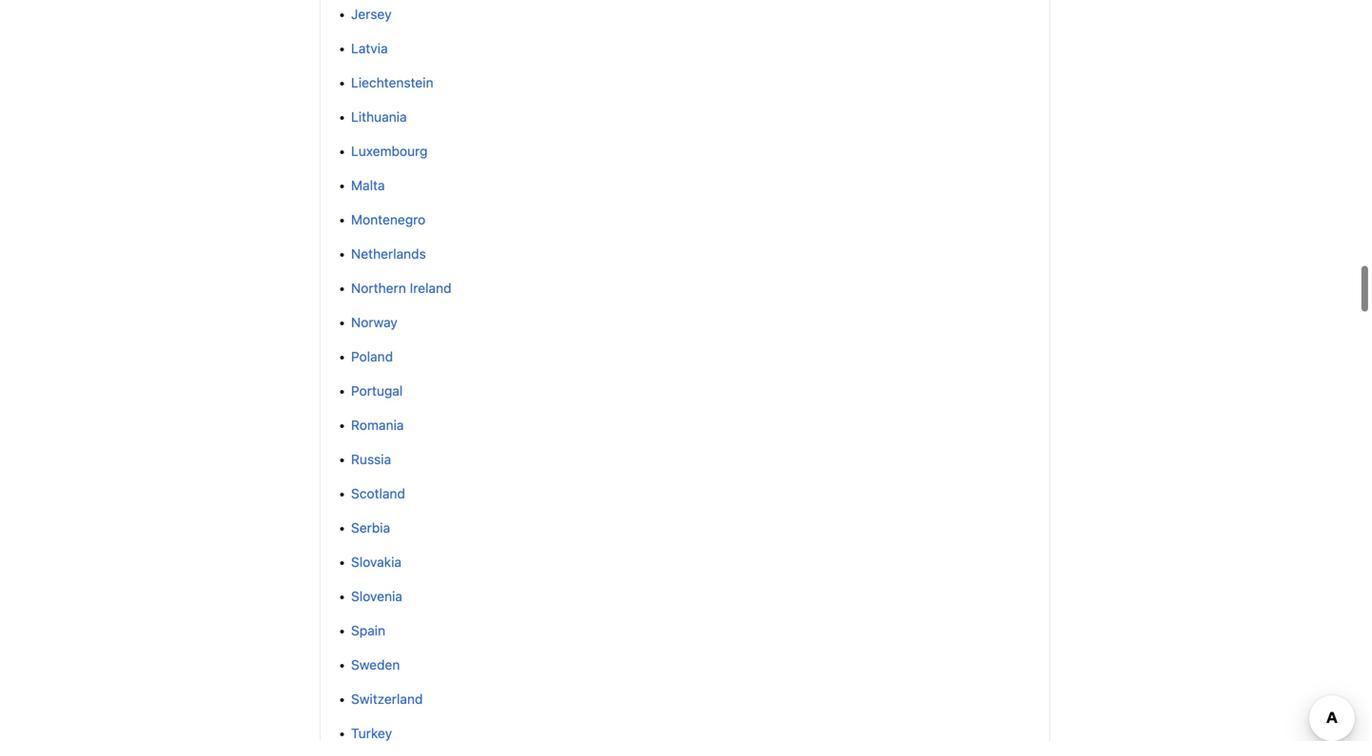 Task type: locate. For each thing, give the bounding box(es) containing it.
russia link
[[351, 452, 391, 467]]

malta link
[[351, 178, 385, 193]]

ireland
[[410, 280, 452, 296]]

scotland link
[[351, 486, 405, 502]]

luxembourg link
[[351, 143, 428, 159]]

serbia
[[351, 520, 390, 536]]

montenegro link
[[351, 212, 426, 228]]

northern ireland link
[[351, 280, 452, 296]]

lithuania
[[351, 109, 407, 125]]

slovakia
[[351, 554, 402, 570]]

latvia
[[351, 41, 388, 56]]

poland link
[[351, 349, 393, 365]]

luxembourg
[[351, 143, 428, 159]]

switzerland link
[[351, 692, 423, 707]]

jersey link
[[351, 6, 392, 22]]

malta
[[351, 178, 385, 193]]

spain
[[351, 623, 385, 639]]

portugal link
[[351, 383, 403, 399]]

slovenia
[[351, 589, 402, 604]]

poland
[[351, 349, 393, 365]]

liechtenstein link
[[351, 75, 434, 91]]

northern
[[351, 280, 406, 296]]



Task type: vqa. For each thing, say whether or not it's contained in the screenshot.
KING, within the the One-Bedroom Apartment Entire apartment • 1 bedroom • 1 living room • 2 bathrooms • 1 kitchen • 947.2feet² 2 beds (1 king, 1 sofa bed) Only 1 left at this price on our site
no



Task type: describe. For each thing, give the bounding box(es) containing it.
scotland
[[351, 486, 405, 502]]

russia
[[351, 452, 391, 467]]

netherlands link
[[351, 246, 426, 262]]

spain link
[[351, 623, 385, 639]]

montenegro
[[351, 212, 426, 228]]

northern ireland
[[351, 280, 452, 296]]

sweden link
[[351, 657, 400, 673]]

norway
[[351, 315, 398, 330]]

sweden
[[351, 657, 400, 673]]

norway link
[[351, 315, 398, 330]]

lithuania link
[[351, 109, 407, 125]]

jersey
[[351, 6, 392, 22]]

romania link
[[351, 417, 404, 433]]

serbia link
[[351, 520, 390, 536]]

slovenia link
[[351, 589, 402, 604]]

portugal
[[351, 383, 403, 399]]

netherlands
[[351, 246, 426, 262]]

liechtenstein
[[351, 75, 434, 91]]

switzerland
[[351, 692, 423, 707]]

romania
[[351, 417, 404, 433]]

slovakia link
[[351, 554, 402, 570]]

latvia link
[[351, 41, 388, 56]]



